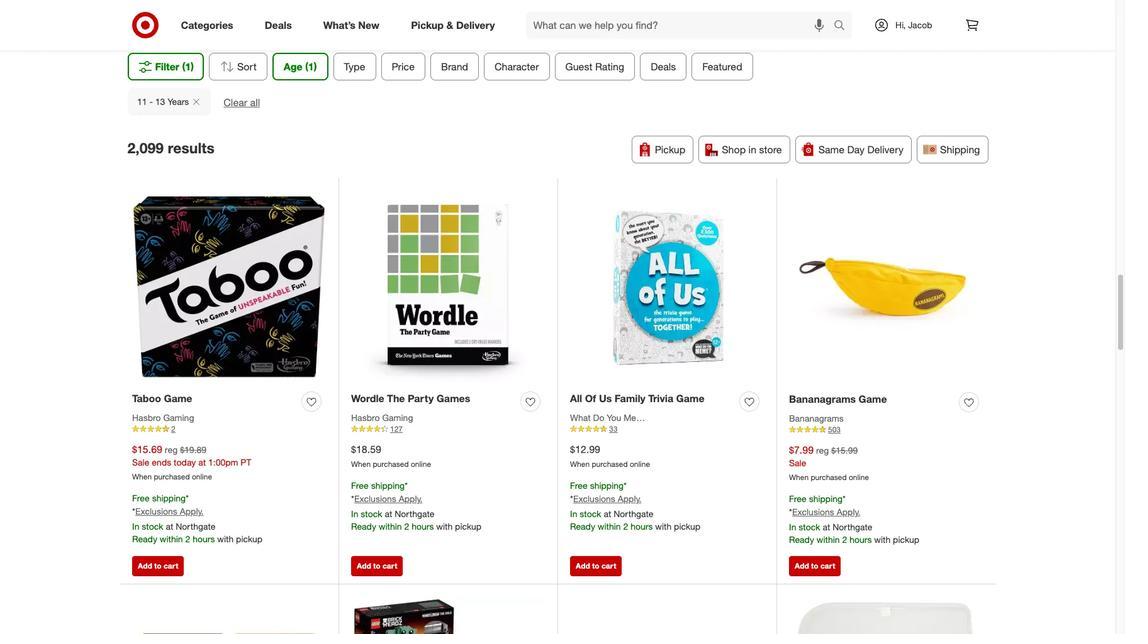 Task type: describe. For each thing, give the bounding box(es) containing it.
hours for all
[[631, 522, 653, 532]]

new
[[358, 19, 380, 31]]

5–7 years
[[474, 25, 513, 36]]

pickup & delivery
[[411, 19, 495, 31]]

sale for $15.69
[[132, 458, 149, 468]]

at for all of us family trivia game
[[604, 509, 611, 520]]

stock for all
[[580, 509, 601, 520]]

pickup & delivery link
[[400, 11, 511, 39]]

free for all
[[570, 481, 588, 492]]

2,099
[[127, 139, 164, 157]]

categories link
[[170, 11, 249, 39]]

shipping for wordle
[[371, 481, 405, 492]]

add to cart button for taboo
[[132, 557, 184, 577]]

cart for all
[[602, 562, 616, 571]]

apply. for bananagrams
[[837, 507, 860, 518]]

exclusions apply. link for taboo
[[135, 507, 203, 517]]

11 - 13 years button
[[127, 88, 211, 115]]

same day delivery button
[[795, 136, 912, 163]]

featured
[[702, 60, 742, 73]]

2 for all of us family trivia game
[[623, 522, 628, 532]]

ready for wordle
[[351, 522, 376, 532]]

pickup for pickup
[[655, 143, 685, 156]]

shipping for all
[[590, 481, 624, 492]]

0–24
[[210, 25, 230, 36]]

in for wordle
[[351, 509, 358, 520]]

add to cart button for bananagrams
[[789, 557, 841, 577]]

age
[[284, 60, 302, 73]]

months
[[233, 25, 262, 36]]

wordle the party games
[[351, 392, 470, 405]]

$18.59 when purchased online
[[351, 443, 431, 470]]

with for bananagrams game
[[874, 535, 891, 546]]

11 - 13 years
[[137, 96, 189, 107]]

deals for deals link
[[265, 19, 292, 31]]

free shipping * * exclusions apply. in stock at  northgate ready within 2 hours with pickup for all
[[570, 481, 700, 532]]

within for wordle
[[379, 522, 402, 532]]

stock for taboo
[[142, 522, 163, 532]]

at for wordle the party games
[[385, 509, 392, 520]]

sort button
[[209, 53, 267, 80]]

deals for deals button
[[651, 60, 676, 73]]

delivery for pickup & delivery
[[456, 19, 495, 31]]

character
[[495, 60, 539, 73]]

bananagrams game
[[789, 393, 887, 406]]

all
[[250, 96, 260, 109]]

type button
[[333, 53, 376, 80]]

categories
[[181, 19, 233, 31]]

ready for taboo
[[132, 534, 157, 545]]

filter (1)
[[155, 60, 194, 73]]

when inside $12.99 when purchased online
[[570, 460, 590, 470]]

what do you meme? link
[[570, 412, 654, 424]]

northgate for all
[[614, 509, 653, 520]]

to for wordle
[[373, 562, 380, 571]]

years for 14+ years
[[877, 25, 899, 36]]

1 horizontal spatial game
[[676, 392, 704, 405]]

price button
[[381, 53, 425, 80]]

gaming for the
[[382, 412, 413, 423]]

you
[[607, 412, 621, 423]]

pickup for wordle the party games
[[455, 522, 481, 532]]

hasbro for taboo game
[[132, 412, 161, 423]]

purchased inside $15.69 reg $19.89 sale ends today at 1:00pm pt when purchased online
[[154, 473, 190, 482]]

0–24 months
[[210, 25, 262, 36]]

free shipping * * exclusions apply. in stock at  northgate ready within 2 hours with pickup for taboo
[[132, 494, 262, 545]]

to for bananagrams
[[811, 562, 818, 571]]

hasbro gaming for taboo
[[132, 412, 194, 423]]

1:00pm
[[208, 458, 238, 468]]

pickup for pickup & delivery
[[411, 19, 444, 31]]

add to cart for all
[[576, 562, 616, 571]]

search button
[[828, 11, 858, 42]]

ready for bananagrams
[[789, 535, 814, 546]]

in
[[749, 143, 756, 156]]

pickup button
[[632, 136, 694, 163]]

$12.99
[[570, 443, 600, 456]]

13
[[155, 96, 165, 107]]

shipping for taboo
[[152, 494, 186, 504]]

price
[[392, 60, 415, 73]]

what's
[[323, 19, 355, 31]]

at for bananagrams game
[[823, 522, 830, 533]]

exclusions apply. link for all
[[573, 494, 641, 505]]

at for taboo game
[[166, 522, 173, 532]]

14+ years
[[860, 25, 899, 36]]

hi,
[[895, 20, 906, 30]]

trivia
[[648, 392, 673, 405]]

online inside the $18.59 when purchased online
[[411, 460, 431, 470]]

bananagrams game link
[[789, 392, 887, 407]]

What can we help you find? suggestions appear below search field
[[526, 11, 837, 39]]

add to cart button for wordle
[[351, 557, 403, 577]]

5–7
[[474, 25, 489, 36]]

with for all of us family trivia game
[[655, 522, 672, 532]]

shop
[[722, 143, 746, 156]]

cart for wordle
[[383, 562, 397, 571]]

in for bananagrams
[[789, 522, 796, 533]]

2 for wordle the party games
[[404, 522, 409, 532]]

add to cart for wordle
[[357, 562, 397, 571]]

game for taboo game
[[164, 392, 192, 405]]

years for 5–7 years
[[492, 25, 513, 36]]

within for bananagrams
[[817, 535, 840, 546]]

online inside $12.99 when purchased online
[[630, 460, 650, 470]]

reg for $7.99
[[816, 445, 829, 456]]

character button
[[484, 53, 550, 80]]

what do you meme?
[[570, 412, 654, 423]]

taboo
[[132, 392, 161, 405]]

add for taboo
[[138, 562, 152, 571]]

all
[[570, 392, 582, 405]]

$7.99
[[789, 444, 814, 457]]

what
[[570, 412, 591, 423]]

$18.59
[[351, 443, 381, 456]]

hasbro gaming for wordle
[[351, 412, 413, 423]]

clear
[[223, 96, 247, 109]]

when inside the $18.59 when purchased online
[[351, 460, 371, 470]]

2–4
[[346, 25, 361, 36]]

of
[[585, 392, 596, 405]]

years
[[167, 96, 189, 107]]

ready for all
[[570, 522, 595, 532]]

free for taboo
[[132, 494, 150, 504]]

jacob
[[908, 20, 932, 30]]

family
[[615, 392, 646, 405]]

free shipping * * exclusions apply. in stock at  northgate ready within 2 hours with pickup for bananagrams
[[789, 494, 919, 546]]

shop in store button
[[699, 136, 790, 163]]

$15.99
[[831, 445, 858, 456]]

purchased inside the $18.59 when purchased online
[[373, 460, 409, 470]]

type
[[344, 60, 365, 73]]

8–10 years link
[[558, 0, 686, 37]]

the
[[387, 392, 405, 405]]

guest
[[565, 60, 592, 73]]

years for 2–4 years
[[363, 25, 384, 36]]

add to cart for bananagrams
[[795, 562, 835, 571]]

pt
[[241, 458, 251, 468]]

14+ years link
[[815, 0, 944, 37]]

sort
[[237, 60, 257, 73]]

$15.69
[[132, 443, 162, 456]]

wordle the party games link
[[351, 392, 470, 406]]

shipping
[[940, 143, 980, 156]]



Task type: locate. For each thing, give the bounding box(es) containing it.
add to cart for taboo
[[138, 562, 178, 571]]

127 link
[[351, 424, 545, 435]]

free shipping * * exclusions apply. in stock at  northgate ready within 2 hours with pickup down the $18.59 when purchased online
[[351, 481, 481, 532]]

today
[[174, 458, 196, 468]]

deals inside button
[[651, 60, 676, 73]]

bananagrams link
[[789, 412, 844, 425]]

years right 5–7 at left top
[[492, 25, 513, 36]]

0 horizontal spatial sale
[[132, 458, 149, 468]]

0 horizontal spatial pickup
[[411, 19, 444, 31]]

apply. down the $18.59 when purchased online
[[399, 494, 422, 505]]

day
[[847, 143, 865, 156]]

years for 8–10 years
[[623, 25, 644, 36]]

game right "taboo"
[[164, 392, 192, 405]]

pickup inside pickup & delivery "link"
[[411, 19, 444, 31]]

online inside $7.99 reg $15.99 sale when purchased online
[[849, 473, 869, 483]]

exclusions for all
[[573, 494, 615, 505]]

0 horizontal spatial deals
[[265, 19, 292, 31]]

shipping down ends
[[152, 494, 186, 504]]

when down "$15.69"
[[132, 473, 152, 482]]

hasbro gaming link up 127
[[351, 412, 413, 424]]

2
[[171, 425, 175, 434], [404, 522, 409, 532], [623, 522, 628, 532], [185, 534, 190, 545], [842, 535, 847, 546]]

exclusions down ends
[[135, 507, 177, 517]]

0 horizontal spatial reg
[[165, 445, 178, 455]]

1 add from the left
[[138, 562, 152, 571]]

years
[[363, 25, 384, 36], [492, 25, 513, 36], [623, 25, 644, 36], [877, 25, 899, 36]]

add to cart
[[138, 562, 178, 571], [357, 562, 397, 571], [576, 562, 616, 571], [795, 562, 835, 571]]

free shipping * * exclusions apply. in stock at  northgate ready within 2 hours with pickup down $7.99 reg $15.99 sale when purchased online
[[789, 494, 919, 546]]

hours for wordle
[[412, 522, 434, 532]]

shipping down the $18.59 when purchased online
[[371, 481, 405, 492]]

when inside $15.69 reg $19.89 sale ends today at 1:00pm pt when purchased online
[[132, 473, 152, 482]]

to for all
[[592, 562, 599, 571]]

do
[[593, 412, 604, 423]]

when
[[351, 460, 371, 470], [570, 460, 590, 470], [132, 473, 152, 482], [789, 473, 809, 483]]

reg right $7.99
[[816, 445, 829, 456]]

what's new link
[[313, 11, 395, 39]]

pickup for taboo game
[[236, 534, 262, 545]]

0 vertical spatial bananagrams
[[789, 393, 856, 406]]

-
[[149, 96, 153, 107]]

free shipping * * exclusions apply. in stock at  northgate ready within 2 hours with pickup down $12.99 when purchased online
[[570, 481, 700, 532]]

2,099 results
[[127, 139, 214, 157]]

hasbro gaming link for taboo
[[132, 412, 194, 424]]

apply. for all
[[618, 494, 641, 505]]

at inside $15.69 reg $19.89 sale ends today at 1:00pm pt when purchased online
[[198, 458, 206, 468]]

gaming up 127
[[382, 412, 413, 423]]

hasbro
[[132, 412, 161, 423], [351, 412, 380, 423]]

bananagrams up 503 in the bottom right of the page
[[789, 413, 844, 424]]

online down $15.99
[[849, 473, 869, 483]]

reg
[[165, 445, 178, 455], [816, 445, 829, 456]]

apply.
[[399, 494, 422, 505], [618, 494, 641, 505], [180, 507, 203, 517], [837, 507, 860, 518]]

0 horizontal spatial hasbro
[[132, 412, 161, 423]]

2 to from the left
[[373, 562, 380, 571]]

14+
[[860, 25, 875, 36]]

taboo game
[[132, 392, 192, 405]]

free down "$18.59"
[[351, 481, 369, 492]]

1 gaming from the left
[[163, 412, 194, 423]]

1 horizontal spatial deals
[[651, 60, 676, 73]]

shipping button
[[917, 136, 988, 163]]

years right 2–4
[[363, 25, 384, 36]]

purchased down "$18.59"
[[373, 460, 409, 470]]

all of us family trivia game link
[[570, 392, 704, 406]]

&
[[446, 19, 453, 31]]

deals
[[265, 19, 292, 31], [651, 60, 676, 73]]

1 vertical spatial deals
[[651, 60, 676, 73]]

northgate for wordle
[[395, 509, 435, 520]]

503 link
[[789, 425, 984, 436]]

exclusions down $7.99 reg $15.99 sale when purchased online
[[792, 507, 834, 518]]

reg for $15.69
[[165, 445, 178, 455]]

free down '$12.99'
[[570, 481, 588, 492]]

2 gaming from the left
[[382, 412, 413, 423]]

503
[[828, 426, 841, 435]]

gaming for game
[[163, 412, 194, 423]]

online down today
[[192, 473, 212, 482]]

free
[[351, 481, 369, 492], [570, 481, 588, 492], [132, 494, 150, 504], [789, 494, 807, 505]]

add for bananagrams
[[795, 562, 809, 571]]

apply. for taboo
[[180, 507, 203, 517]]

northgate for taboo
[[176, 522, 216, 532]]

0 horizontal spatial hasbro gaming
[[132, 412, 194, 423]]

bananagrams
[[789, 393, 856, 406], [789, 413, 844, 424]]

1 vertical spatial bananagrams
[[789, 413, 844, 424]]

1 vertical spatial delivery
[[867, 143, 904, 156]]

exclusions down $12.99 when purchased online
[[573, 494, 615, 505]]

apply. down $7.99 reg $15.99 sale when purchased online
[[837, 507, 860, 518]]

$19.89
[[180, 445, 206, 455]]

shipping for bananagrams
[[809, 494, 843, 505]]

when inside $7.99 reg $15.99 sale when purchased online
[[789, 473, 809, 483]]

us
[[599, 392, 612, 405]]

apply. for wordle
[[399, 494, 422, 505]]

2 bananagrams from the top
[[789, 413, 844, 424]]

reg inside $7.99 reg $15.99 sale when purchased online
[[816, 445, 829, 456]]

in for all
[[570, 509, 577, 520]]

years right 8–10
[[623, 25, 644, 36]]

sale
[[132, 458, 149, 468], [789, 458, 806, 469]]

hours for taboo
[[193, 534, 215, 545]]

bananagrams game image
[[789, 191, 984, 385], [789, 191, 984, 385]]

taboo game image
[[132, 191, 326, 384], [132, 191, 326, 384]]

free for bananagrams
[[789, 494, 807, 505]]

delivery for same day delivery
[[867, 143, 904, 156]]

sale down "$15.69"
[[132, 458, 149, 468]]

all of us family trivia game image
[[570, 191, 764, 384], [570, 191, 764, 384]]

same day delivery
[[818, 143, 904, 156]]

delivery inside "link"
[[456, 19, 495, 31]]

hasbro down "taboo"
[[132, 412, 161, 423]]

exclusions
[[354, 494, 396, 505], [573, 494, 615, 505], [135, 507, 177, 517], [792, 507, 834, 518]]

online down 33 link
[[630, 460, 650, 470]]

3 add to cart from the left
[[576, 562, 616, 571]]

shipping down $7.99 reg $15.99 sale when purchased online
[[809, 494, 843, 505]]

apply. down $15.69 reg $19.89 sale ends today at 1:00pm pt when purchased online
[[180, 507, 203, 517]]

add for wordle
[[357, 562, 371, 571]]

pickup inside button
[[655, 143, 685, 156]]

reg inside $15.69 reg $19.89 sale ends today at 1:00pm pt when purchased online
[[165, 445, 178, 455]]

online down 127 link
[[411, 460, 431, 470]]

2 add to cart from the left
[[357, 562, 397, 571]]

2–4 years
[[346, 25, 384, 36]]

with for wordle the party games
[[436, 522, 453, 532]]

to for taboo
[[154, 562, 161, 571]]

store
[[759, 143, 782, 156]]

2 add to cart button from the left
[[351, 557, 403, 577]]

when down '$12.99'
[[570, 460, 590, 470]]

guest rating button
[[555, 53, 635, 80]]

1 to from the left
[[154, 562, 161, 571]]

free for wordle
[[351, 481, 369, 492]]

hasbro gaming down taboo game link
[[132, 412, 194, 423]]

when down $7.99
[[789, 473, 809, 483]]

wordle the party games image
[[351, 191, 545, 384], [351, 191, 545, 384]]

party
[[408, 392, 434, 405]]

10pc math tool kit in box - up & up™ image
[[789, 597, 984, 635], [789, 597, 984, 635]]

3 add to cart button from the left
[[570, 557, 622, 577]]

127
[[390, 425, 403, 434]]

exclusions apply. link down $12.99 when purchased online
[[573, 494, 641, 505]]

guest rating
[[565, 60, 624, 73]]

0 horizontal spatial gaming
[[163, 412, 194, 423]]

purchased down '$12.99'
[[592, 460, 628, 470]]

bananagrams up the bananagrams link
[[789, 393, 856, 406]]

1 hasbro from the left
[[132, 412, 161, 423]]

same
[[818, 143, 844, 156]]

bananagrams for bananagrams
[[789, 413, 844, 424]]

1 years from the left
[[363, 25, 384, 36]]

add to cart button for all
[[570, 557, 622, 577]]

add to cart button
[[132, 557, 184, 577], [351, 557, 403, 577], [570, 557, 622, 577], [789, 557, 841, 577]]

sale down $7.99
[[789, 458, 806, 469]]

lego brickheadz star wars the mandalorian & the child 75317 image
[[351, 597, 545, 635], [351, 597, 545, 635]]

purchased down $15.99
[[811, 473, 847, 483]]

4 add from the left
[[795, 562, 809, 571]]

stock for bananagrams
[[799, 522, 820, 533]]

exclusions apply. link for wordle
[[354, 494, 422, 505]]

taboo game link
[[132, 392, 192, 406]]

exclusions down the $18.59 when purchased online
[[354, 494, 396, 505]]

2 hasbro from the left
[[351, 412, 380, 423]]

games
[[436, 392, 470, 405]]

game right trivia
[[676, 392, 704, 405]]

deals link
[[254, 11, 308, 39]]

bicycle standard playing cards 2pk image
[[132, 597, 326, 635], [132, 597, 326, 635]]

years right 14+ on the top right of the page
[[877, 25, 899, 36]]

add
[[138, 562, 152, 571], [357, 562, 371, 571], [576, 562, 590, 571], [795, 562, 809, 571]]

33
[[609, 425, 618, 434]]

4 years from the left
[[877, 25, 899, 36]]

age (1)
[[284, 60, 317, 73]]

1 horizontal spatial gaming
[[382, 412, 413, 423]]

pickup for bananagrams game
[[893, 535, 919, 546]]

with for taboo game
[[217, 534, 234, 545]]

online inside $15.69 reg $19.89 sale ends today at 1:00pm pt when purchased online
[[192, 473, 212, 482]]

deals down what can we help you find? suggestions appear below search box
[[651, 60, 676, 73]]

game up 503 link
[[859, 393, 887, 406]]

brand
[[441, 60, 468, 73]]

1 horizontal spatial delivery
[[867, 143, 904, 156]]

what's new
[[323, 19, 380, 31]]

4 add to cart button from the left
[[789, 557, 841, 577]]

exclusions apply. link for bananagrams
[[792, 507, 860, 518]]

3 years from the left
[[623, 25, 644, 36]]

1 (1) from the left
[[182, 60, 194, 73]]

1 cart from the left
[[164, 562, 178, 571]]

hasbro gaming link down taboo game link
[[132, 412, 194, 424]]

online
[[411, 460, 431, 470], [630, 460, 650, 470], [192, 473, 212, 482], [849, 473, 869, 483]]

exclusions for wordle
[[354, 494, 396, 505]]

1 horizontal spatial hasbro gaming
[[351, 412, 413, 423]]

exclusions apply. link down $7.99 reg $15.99 sale when purchased online
[[792, 507, 860, 518]]

4 cart from the left
[[821, 562, 835, 571]]

0 vertical spatial pickup
[[411, 19, 444, 31]]

0 horizontal spatial delivery
[[456, 19, 495, 31]]

rating
[[595, 60, 624, 73]]

clear all button
[[223, 95, 260, 110]]

2 link
[[132, 424, 326, 435]]

purchased inside $12.99 when purchased online
[[592, 460, 628, 470]]

exclusions for taboo
[[135, 507, 177, 517]]

stock for wordle
[[361, 509, 382, 520]]

exclusions for bananagrams
[[792, 507, 834, 518]]

1 hasbro gaming link from the left
[[132, 412, 194, 424]]

2 for bananagrams game
[[842, 535, 847, 546]]

hasbro gaming link
[[132, 412, 194, 424], [351, 412, 413, 424]]

exclusions apply. link down ends
[[135, 507, 203, 517]]

deals right months on the left of page
[[265, 19, 292, 31]]

purchased down ends
[[154, 473, 190, 482]]

$15.69 reg $19.89 sale ends today at 1:00pm pt when purchased online
[[132, 443, 251, 482]]

1 add to cart from the left
[[138, 562, 178, 571]]

bananagrams for bananagrams game
[[789, 393, 856, 406]]

4 to from the left
[[811, 562, 818, 571]]

within for all
[[598, 522, 621, 532]]

add for all
[[576, 562, 590, 571]]

33 link
[[570, 424, 764, 435]]

hasbro gaming
[[132, 412, 194, 423], [351, 412, 413, 423]]

northgate for bananagrams
[[833, 522, 872, 533]]

1 horizontal spatial hasbro gaming link
[[351, 412, 413, 424]]

0 horizontal spatial hasbro gaming link
[[132, 412, 194, 424]]

2 years from the left
[[492, 25, 513, 36]]

filter
[[155, 60, 179, 73]]

deals button
[[640, 53, 687, 80]]

wordle
[[351, 392, 384, 405]]

hasbro gaming up 127
[[351, 412, 413, 423]]

4 add to cart from the left
[[795, 562, 835, 571]]

2 horizontal spatial game
[[859, 393, 887, 406]]

*
[[405, 481, 408, 492], [624, 481, 627, 492], [186, 494, 189, 504], [351, 494, 354, 505], [570, 494, 573, 505], [843, 494, 846, 505], [132, 507, 135, 517], [789, 507, 792, 518]]

featured button
[[692, 53, 753, 80]]

2 for taboo game
[[185, 534, 190, 545]]

1 horizontal spatial (1)
[[305, 60, 317, 73]]

1 horizontal spatial sale
[[789, 458, 806, 469]]

cart for bananagrams
[[821, 562, 835, 571]]

0 horizontal spatial (1)
[[182, 60, 194, 73]]

reg up ends
[[165, 445, 178, 455]]

hasbro gaming link for wordle
[[351, 412, 413, 424]]

2 inside 2 link
[[171, 425, 175, 434]]

free shipping * * exclusions apply. in stock at  northgate ready within 2 hours with pickup for wordle
[[351, 481, 481, 532]]

cart for taboo
[[164, 562, 178, 571]]

1 horizontal spatial reg
[[816, 445, 829, 456]]

hasbro down wordle on the left bottom
[[351, 412, 380, 423]]

1 add to cart button from the left
[[132, 557, 184, 577]]

0 vertical spatial delivery
[[456, 19, 495, 31]]

sale inside $7.99 reg $15.99 sale when purchased online
[[789, 458, 806, 469]]

(1) for filter (1)
[[182, 60, 194, 73]]

2 add from the left
[[357, 562, 371, 571]]

exclusions apply. link down the $18.59 when purchased online
[[354, 494, 422, 505]]

free down $7.99 reg $15.99 sale when purchased online
[[789, 494, 807, 505]]

hours
[[412, 522, 434, 532], [631, 522, 653, 532], [193, 534, 215, 545], [850, 535, 872, 546]]

shop in store
[[722, 143, 782, 156]]

(1) right the filter
[[182, 60, 194, 73]]

stock
[[361, 509, 382, 520], [580, 509, 601, 520], [142, 522, 163, 532], [799, 522, 820, 533]]

(1) right age on the left of the page
[[305, 60, 317, 73]]

years inside "link"
[[877, 25, 899, 36]]

2–4 years link
[[301, 0, 429, 37]]

free down "$15.69"
[[132, 494, 150, 504]]

free shipping * * exclusions apply. in stock at  northgate ready within 2 hours with pickup
[[351, 481, 481, 532], [570, 481, 700, 532], [132, 494, 262, 545], [789, 494, 919, 546]]

2 (1) from the left
[[305, 60, 317, 73]]

sale for $7.99
[[789, 458, 806, 469]]

1 horizontal spatial pickup
[[655, 143, 685, 156]]

sale inside $15.69 reg $19.89 sale ends today at 1:00pm pt when purchased online
[[132, 458, 149, 468]]

pickup
[[411, 19, 444, 31], [655, 143, 685, 156]]

hours for bananagrams
[[850, 535, 872, 546]]

2 hasbro gaming link from the left
[[351, 412, 413, 424]]

game for bananagrams game
[[859, 393, 887, 406]]

gaming down taboo game link
[[163, 412, 194, 423]]

0 vertical spatial deals
[[265, 19, 292, 31]]

5–7 years link
[[429, 0, 558, 37]]

0 horizontal spatial game
[[164, 392, 192, 405]]

3 add from the left
[[576, 562, 590, 571]]

apply. down $12.99 when purchased online
[[618, 494, 641, 505]]

11
[[137, 96, 147, 107]]

2 hasbro gaming from the left
[[351, 412, 413, 423]]

ends
[[152, 458, 171, 468]]

purchased inside $7.99 reg $15.99 sale when purchased online
[[811, 473, 847, 483]]

3 to from the left
[[592, 562, 599, 571]]

delivery inside button
[[867, 143, 904, 156]]

1 bananagrams from the top
[[789, 393, 856, 406]]

all of us family trivia game
[[570, 392, 704, 405]]

8–10 years
[[600, 25, 644, 36]]

free shipping * * exclusions apply. in stock at  northgate ready within 2 hours with pickup down $15.69 reg $19.89 sale ends today at 1:00pm pt when purchased online
[[132, 494, 262, 545]]

3 cart from the left
[[602, 562, 616, 571]]

1 horizontal spatial hasbro
[[351, 412, 380, 423]]

1 hasbro gaming from the left
[[132, 412, 194, 423]]

when down "$18.59"
[[351, 460, 371, 470]]

2 cart from the left
[[383, 562, 397, 571]]

within for taboo
[[160, 534, 183, 545]]

shipping down $12.99 when purchased online
[[590, 481, 624, 492]]

(1) for age (1)
[[305, 60, 317, 73]]

hasbro for wordle the party games
[[351, 412, 380, 423]]

shipping
[[371, 481, 405, 492], [590, 481, 624, 492], [152, 494, 186, 504], [809, 494, 843, 505]]

1 vertical spatial pickup
[[655, 143, 685, 156]]

(1) inside button
[[182, 60, 194, 73]]

search
[[828, 20, 858, 32]]



Task type: vqa. For each thing, say whether or not it's contained in the screenshot.
second Add to cart
yes



